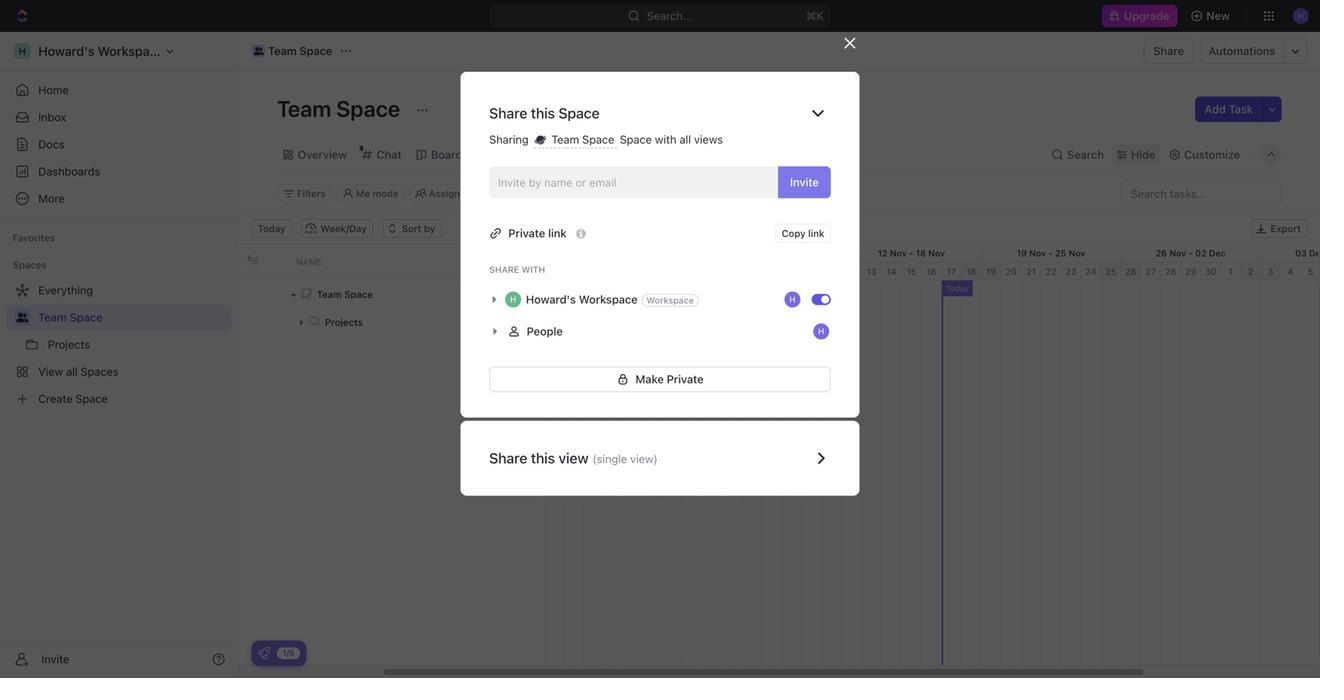 Task type: describe. For each thing, give the bounding box(es) containing it.
hide button
[[1113, 144, 1161, 166]]

view inside share this view ( single                 view )
[[631, 453, 654, 466]]

hide inside hide button
[[504, 188, 525, 199]]

0 horizontal spatial private
[[509, 227, 546, 240]]

team right user group icon
[[268, 44, 297, 57]]

team space inside tree
[[38, 311, 103, 324]]

onboarding checklist button element
[[258, 648, 271, 660]]

add
[[1205, 103, 1227, 116]]

12 nov - 18 nov element
[[843, 245, 982, 262]]

31 element
[[603, 263, 623, 281]]

dashboards link
[[6, 159, 232, 184]]

1 oct from the left
[[473, 248, 489, 259]]

4 element
[[683, 263, 703, 281]]

26 nov - 02 dec
[[1157, 248, 1227, 259]]

 image for 1st column header from the right
[[526, 258, 537, 269]]

15 element
[[902, 263, 922, 281]]

19 element
[[982, 263, 1002, 281]]

nov for 26
[[1170, 248, 1187, 259]]

2 28 element from the left
[[1162, 263, 1182, 281]]

spaces
[[13, 260, 47, 271]]

team inside tree
[[38, 311, 67, 324]]

team space inside cell
[[317, 289, 373, 300]]

03 dec - 09 dec element
[[1262, 245, 1321, 262]]

1 30 element from the left
[[584, 263, 603, 281]]

docs link
[[6, 132, 232, 157]]

with for share
[[522, 265, 546, 275]]

assignees button
[[409, 184, 484, 203]]

22 element
[[1042, 263, 1062, 281]]

add task
[[1205, 103, 1254, 116]]

)
[[654, 453, 658, 466]]

0 horizontal spatial h
[[510, 295, 517, 304]]

29
[[1186, 267, 1197, 277]]

5
[[1308, 267, 1314, 277]]

team space cell
[[287, 281, 494, 309]]

02
[[1196, 248, 1207, 259]]

0 vertical spatial team space link
[[248, 42, 337, 61]]

share this space
[[490, 105, 600, 122]]

0 horizontal spatial 18
[[916, 248, 927, 259]]

11 element
[[823, 263, 843, 281]]

4
[[1288, 267, 1294, 277]]

make private
[[636, 373, 704, 386]]

this for space
[[531, 105, 555, 122]]

26 element
[[1122, 263, 1142, 281]]

export button
[[1252, 219, 1308, 238]]

link for copy link
[[809, 228, 825, 239]]

1 column header from the left
[[239, 245, 263, 280]]

03 de
[[1296, 248, 1321, 259]]

25 element
[[1102, 263, 1122, 281]]

1 vertical spatial today
[[946, 284, 969, 293]]

add task button
[[1196, 97, 1263, 122]]

inbox link
[[6, 105, 232, 130]]

team space up calendar
[[549, 133, 618, 146]]

23
[[1066, 267, 1077, 277]]

search
[[1068, 148, 1105, 161]]

9 element
[[783, 263, 803, 281]]

with for space
[[655, 133, 677, 146]]

new
[[1207, 9, 1231, 22]]

3 column header from the left
[[518, 245, 545, 280]]

- for 18
[[910, 248, 914, 259]]

share this view ( single                 view )
[[490, 450, 658, 467]]

12
[[878, 248, 888, 259]]

user group image
[[254, 47, 264, 55]]

4 nov from the left
[[1069, 248, 1086, 259]]

upgrade link
[[1102, 5, 1178, 27]]

share for share this space
[[490, 105, 528, 122]]

gantt link
[[615, 144, 647, 166]]

1 horizontal spatial workspace
[[647, 296, 694, 306]]

task
[[1230, 103, 1254, 116]]

team space - 0.00% row
[[239, 281, 545, 309]]

favorites button
[[6, 228, 61, 248]]

2
[[1249, 267, 1254, 277]]

share with
[[490, 265, 546, 275]]

name row
[[239, 245, 545, 281]]

export
[[1271, 223, 1302, 234]]

automations
[[1209, 44, 1276, 57]]

calendar
[[541, 148, 588, 161]]

8 element
[[763, 263, 783, 281]]

sidebar navigation
[[0, 32, 239, 679]]

26 nov - 02 dec element
[[1122, 245, 1262, 262]]

20
[[1006, 267, 1017, 277]]

19 nov - 25 nov
[[1017, 248, 1086, 259]]

docs
[[38, 138, 65, 151]]

team space up overview
[[277, 95, 405, 122]]

people
[[527, 325, 563, 338]]

21 element
[[1022, 263, 1042, 281]]

inbox
[[38, 111, 66, 124]]

nov for 19
[[1030, 248, 1047, 259]]

single
[[597, 453, 628, 466]]

overview
[[298, 148, 347, 161]]

chat link
[[374, 144, 402, 166]]

all
[[680, 133, 691, 146]]

0 horizontal spatial workspace
[[579, 293, 638, 306]]

24 element
[[1082, 263, 1102, 281]]

19 nov - 25 nov element
[[982, 245, 1122, 262]]

1 horizontal spatial h
[[790, 295, 796, 304]]

make
[[636, 373, 664, 386]]

17
[[947, 267, 957, 277]]

27
[[1146, 267, 1157, 277]]

search button
[[1047, 144, 1109, 166]]

26 for 26 nov - 02 dec
[[1157, 248, 1168, 259]]

1 vertical spatial 25
[[1106, 267, 1117, 277]]

(
[[593, 453, 597, 466]]

search...
[[647, 9, 693, 22]]

Search tasks... text field
[[1122, 182, 1282, 206]]

team inside cell
[[317, 289, 342, 300]]

1 element
[[623, 263, 643, 281]]

23 element
[[1062, 263, 1082, 281]]

views
[[694, 133, 723, 146]]

customize button
[[1164, 144, 1246, 166]]



Task type: vqa. For each thing, say whether or not it's contained in the screenshot.
top 18
yes



Task type: locate. For each thing, give the bounding box(es) containing it.
27 element
[[1142, 263, 1162, 281]]

22 oct - 28 oct element
[[424, 245, 564, 262]]

 image down private link
[[526, 258, 537, 269]]

0 vertical spatial 19
[[1017, 248, 1027, 259]]

0 horizontal spatial 28
[[498, 248, 509, 259]]

0 vertical spatial 18
[[916, 248, 927, 259]]

with
[[655, 133, 677, 146], [522, 265, 546, 275]]

30 element containing 30
[[1202, 263, 1222, 281]]

1 vertical spatial with
[[522, 265, 546, 275]]

view right "single"
[[631, 453, 654, 466]]

2 nov from the left
[[929, 248, 946, 259]]

25
[[1056, 248, 1067, 259], [1106, 267, 1117, 277]]

with up howard's at the left of page
[[522, 265, 546, 275]]

4 - from the left
[[1189, 248, 1194, 259]]

- up the 15
[[910, 248, 914, 259]]

0 horizontal spatial 22
[[460, 248, 471, 259]]

 image down today button
[[247, 254, 258, 266]]

link
[[549, 227, 567, 240], [809, 228, 825, 239]]

- for 28
[[491, 248, 495, 259]]

- up share with
[[491, 248, 495, 259]]

1 horizontal spatial 28 element
[[1162, 263, 1182, 281]]

1 28 element from the left
[[544, 263, 564, 281]]

21
[[1027, 267, 1037, 277]]

this
[[531, 105, 555, 122], [531, 450, 555, 467]]

0 horizontal spatial oct
[[473, 248, 489, 259]]

team
[[268, 44, 297, 57], [277, 95, 332, 122], [552, 133, 580, 146], [317, 289, 342, 300], [38, 311, 67, 324]]

- left '02'
[[1189, 248, 1194, 259]]

copy link
[[782, 228, 825, 239]]

0 vertical spatial this
[[531, 105, 555, 122]]

chat
[[377, 148, 402, 161]]

1 vertical spatial 22
[[1046, 267, 1057, 277]]

30 element up howard's workspace
[[584, 263, 603, 281]]

link right copy
[[809, 228, 825, 239]]

automations button
[[1201, 39, 1284, 63]]

26 for 26
[[1126, 267, 1137, 277]]

1 horizontal spatial 22
[[1046, 267, 1057, 277]]

1 horizontal spatial oct
[[512, 248, 527, 259]]

1 horizontal spatial 19
[[1017, 248, 1027, 259]]

26 up 27 element
[[1157, 248, 1168, 259]]

26
[[1157, 248, 1168, 259], [1126, 267, 1137, 277]]

0 vertical spatial 26
[[1157, 248, 1168, 259]]

private right make
[[667, 373, 704, 386]]

29 oct - 04 nov element
[[564, 245, 703, 262]]

1 vertical spatial invite
[[42, 653, 69, 666]]

0 horizontal spatial 29 element
[[564, 263, 584, 281]]

name
[[296, 257, 322, 268]]

1 horizontal spatial today
[[946, 284, 969, 293]]

03
[[1296, 248, 1307, 259]]

0 horizontal spatial 30 element
[[584, 263, 603, 281]]

1 horizontal spatial view
[[631, 453, 654, 466]]

h down share with
[[510, 295, 517, 304]]

3
[[1269, 267, 1274, 277]]

h down the 9 "element"
[[790, 295, 796, 304]]

0 horizontal spatial 28 element
[[544, 263, 564, 281]]

0 vertical spatial invite
[[791, 176, 819, 189]]

1 - from the left
[[491, 248, 495, 259]]

0 vertical spatial hide
[[1132, 148, 1156, 161]]

space inside cell
[[344, 289, 373, 300]]

1 29 element from the left
[[564, 263, 584, 281]]

0 vertical spatial 25
[[1056, 248, 1067, 259]]

this for view
[[531, 450, 555, 467]]

1 horizontal spatial 18
[[967, 267, 977, 277]]

12 element
[[843, 263, 862, 281]]

0 vertical spatial 22
[[460, 248, 471, 259]]

name column header
[[287, 245, 494, 280]]

hide inside hide dropdown button
[[1132, 148, 1156, 161]]

1/5
[[283, 649, 295, 658]]

24
[[1086, 267, 1097, 277]]

nov up 29
[[1170, 248, 1187, 259]]

oct
[[473, 248, 489, 259], [512, 248, 527, 259]]

- up 22 element
[[1049, 248, 1053, 259]]

new button
[[1185, 3, 1240, 29]]

1 nov from the left
[[890, 248, 907, 259]]

dec
[[1210, 248, 1227, 259]]

22 for 22 oct - 28 oct
[[460, 248, 471, 259]]

1
[[1229, 267, 1234, 277]]

share
[[1154, 44, 1185, 57], [490, 105, 528, 122], [490, 265, 519, 275], [490, 450, 528, 467]]

16 element
[[922, 263, 942, 281]]

1 horizontal spatial 30 element
[[1202, 263, 1222, 281]]

team space
[[268, 44, 333, 57], [277, 95, 405, 122], [549, 133, 618, 146], [317, 289, 373, 300], [38, 311, 103, 324]]

today button
[[252, 219, 292, 238]]

1 vertical spatial 19
[[987, 267, 997, 277]]

25 up 22 element
[[1056, 248, 1067, 259]]

board
[[431, 148, 463, 161]]

private link
[[509, 227, 567, 240]]

1 vertical spatial hide
[[504, 188, 525, 199]]

29 element
[[564, 263, 584, 281], [1182, 263, 1202, 281]]

1 vertical spatial this
[[531, 450, 555, 467]]

2 horizontal spatial 28
[[1166, 267, 1177, 277]]

7 element
[[743, 263, 763, 281]]

h
[[510, 295, 517, 304], [790, 295, 796, 304], [819, 327, 825, 336]]

26 inside 26 element
[[1126, 267, 1137, 277]]

28 right 27 element
[[1166, 267, 1177, 277]]

1 vertical spatial team space link
[[38, 305, 228, 331]]

share for share this view ( single                 view )
[[490, 450, 528, 467]]

1 horizontal spatial 26
[[1157, 248, 1168, 259]]

howard's workspace
[[526, 293, 638, 306]]

19 for 19 nov - 25 nov
[[1017, 248, 1027, 259]]

upgrade
[[1125, 9, 1170, 22]]

13
[[867, 267, 877, 277]]

share inside "button"
[[1154, 44, 1185, 57]]

0 horizontal spatial with
[[522, 265, 546, 275]]

0 vertical spatial today
[[258, 223, 286, 234]]

2 - from the left
[[910, 248, 914, 259]]

29 element up howard's workspace
[[564, 263, 584, 281]]

overview link
[[295, 144, 347, 166]]

14 element
[[882, 263, 902, 281]]

share for share
[[1154, 44, 1185, 57]]

1 horizontal spatial hide
[[1132, 148, 1156, 161]]

30 element
[[584, 263, 603, 281], [1202, 263, 1222, 281]]

share for share with
[[490, 265, 519, 275]]

0 horizontal spatial hide
[[504, 188, 525, 199]]

12 nov - 18 nov
[[878, 248, 946, 259]]

gantt
[[618, 148, 647, 161]]

team space right user group icon
[[268, 44, 333, 57]]

hide
[[1132, 148, 1156, 161], [504, 188, 525, 199]]

share button
[[1144, 38, 1194, 64]]

3 nov from the left
[[1030, 248, 1047, 259]]

1 vertical spatial 18
[[967, 267, 977, 277]]

workspace
[[579, 293, 638, 306], [647, 296, 694, 306]]

22 inside 22 element
[[1046, 267, 1057, 277]]

onboarding checklist button image
[[258, 648, 271, 660]]

1 horizontal spatial  image
[[526, 258, 537, 269]]

2 element
[[643, 263, 663, 281]]

22 down assignees
[[460, 248, 471, 259]]

22 inside 22 oct - 28 oct element
[[460, 248, 471, 259]]

28 up share with
[[498, 248, 509, 259]]

view left "("
[[559, 450, 589, 467]]

invite inside sidebar navigation
[[42, 653, 69, 666]]

1 horizontal spatial 29 element
[[1182, 263, 1202, 281]]

link for private link
[[549, 227, 567, 240]]

05 nov - 11 nov element
[[703, 245, 843, 262]]

17 element
[[942, 263, 962, 281]]

dashboards
[[38, 165, 100, 178]]

1 horizontal spatial link
[[809, 228, 825, 239]]

0 horizontal spatial  image
[[247, 254, 258, 266]]

private up share with
[[509, 227, 546, 240]]

oct down assignees
[[473, 248, 489, 259]]

0 horizontal spatial link
[[549, 227, 567, 240]]

0 horizontal spatial 19
[[987, 267, 997, 277]]

5 nov from the left
[[1170, 248, 1187, 259]]

team up calendar
[[552, 133, 580, 146]]

5 element
[[703, 263, 723, 281]]

0 horizontal spatial invite
[[42, 653, 69, 666]]

2 horizontal spatial h
[[819, 327, 825, 336]]

workspace down 31 element
[[579, 293, 638, 306]]

⌘k
[[807, 9, 824, 22]]

1 horizontal spatial with
[[655, 133, 677, 146]]

Invite by name or email text field
[[498, 171, 772, 195]]

howard's
[[526, 293, 576, 306]]

16
[[927, 267, 937, 277]]

user group image
[[16, 313, 28, 323]]

28 element up howard's at the left of page
[[544, 263, 564, 281]]

10 element
[[803, 263, 823, 281]]

1 horizontal spatial invite
[[791, 176, 819, 189]]

18
[[916, 248, 927, 259], [967, 267, 977, 277]]

2 29 element from the left
[[1182, 263, 1202, 281]]

 image for 3rd column header from right
[[247, 254, 258, 266]]

28 element left 29
[[1162, 263, 1182, 281]]

nov up 16 "element" on the top right of the page
[[929, 248, 946, 259]]

this left "("
[[531, 450, 555, 467]]

hide right search
[[1132, 148, 1156, 161]]

0 horizontal spatial 26
[[1126, 267, 1137, 277]]

0 horizontal spatial 25
[[1056, 248, 1067, 259]]

18 element
[[962, 263, 982, 281]]

22 for 22
[[1046, 267, 1057, 277]]

workspace down '3' element
[[647, 296, 694, 306]]

today inside button
[[258, 223, 286, 234]]

13 element
[[862, 263, 882, 281]]

0 horizontal spatial view
[[559, 450, 589, 467]]

3 element
[[663, 263, 683, 281]]

column header
[[239, 245, 263, 280], [494, 245, 518, 280], [518, 245, 545, 280]]

2 30 element from the left
[[1202, 263, 1222, 281]]

copy
[[782, 228, 806, 239]]

oct up share with
[[512, 248, 527, 259]]

15
[[907, 267, 917, 277]]

20 element
[[1002, 263, 1022, 281]]

1 horizontal spatial team space link
[[248, 42, 337, 61]]

nov
[[890, 248, 907, 259], [929, 248, 946, 259], [1030, 248, 1047, 259], [1069, 248, 1086, 259], [1170, 248, 1187, 259]]

team space down the 'name'
[[317, 289, 373, 300]]

team space link inside tree
[[38, 305, 228, 331]]

team right user group image
[[38, 311, 67, 324]]

- for 02
[[1189, 248, 1194, 259]]

favorites
[[13, 232, 55, 244]]

30 element down dec
[[1202, 263, 1222, 281]]

hide button
[[497, 184, 531, 203]]

space inside tree
[[70, 311, 103, 324]]

hide up private link
[[504, 188, 525, 199]]

29 element down 26 nov - 02 dec element
[[1182, 263, 1202, 281]]

19 right 18 element
[[987, 267, 997, 277]]

team space tree
[[6, 278, 232, 412]]

link up howard's at the left of page
[[549, 227, 567, 240]]

team space right user group image
[[38, 311, 103, 324]]

assignees
[[429, 188, 476, 199]]

0 vertical spatial private
[[509, 227, 546, 240]]

nov right 12
[[890, 248, 907, 259]]

1 horizontal spatial private
[[667, 373, 704, 386]]

 image
[[247, 254, 258, 266], [526, 258, 537, 269]]

customize
[[1185, 148, 1241, 161]]

22 oct - 28 oct
[[460, 248, 527, 259]]

this up sharing
[[531, 105, 555, 122]]

30
[[1206, 267, 1217, 277]]

25 right 24 element
[[1106, 267, 1117, 277]]

26 right 25 element
[[1126, 267, 1137, 277]]

nov for 12
[[890, 248, 907, 259]]

1 this from the top
[[531, 105, 555, 122]]

calendar link
[[538, 144, 588, 166]]

home
[[38, 83, 69, 97]]

1 horizontal spatial 28
[[548, 267, 559, 277]]

1 vertical spatial 26
[[1126, 267, 1137, 277]]

19 for 19
[[987, 267, 997, 277]]

- for 25
[[1049, 248, 1053, 259]]

sharing
[[490, 133, 532, 146]]

-
[[491, 248, 495, 259], [910, 248, 914, 259], [1049, 248, 1053, 259], [1189, 248, 1194, 259]]

2 this from the top
[[531, 450, 555, 467]]

0 horizontal spatial team space link
[[38, 305, 228, 331]]

team down the 'name'
[[317, 289, 342, 300]]

team space tree grid
[[239, 245, 545, 666]]

nov up '23' element
[[1069, 248, 1086, 259]]

team space link
[[248, 42, 337, 61], [38, 305, 228, 331]]

view
[[559, 450, 589, 467], [631, 453, 654, 466]]

26 inside 26 nov - 02 dec element
[[1157, 248, 1168, 259]]

6 element
[[723, 263, 743, 281]]

team up the overview link
[[277, 95, 332, 122]]

h down 10 element
[[819, 327, 825, 336]]

space with all views
[[620, 133, 723, 146]]

0 horizontal spatial today
[[258, 223, 286, 234]]

home link
[[6, 77, 232, 103]]

1 horizontal spatial 25
[[1106, 267, 1117, 277]]

2 column header from the left
[[494, 245, 518, 280]]

today
[[258, 223, 286, 234], [946, 284, 969, 293]]

2 oct from the left
[[512, 248, 527, 259]]

nov up 21 element
[[1030, 248, 1047, 259]]

28 element
[[544, 263, 564, 281], [1162, 263, 1182, 281]]

29 element containing 29
[[1182, 263, 1202, 281]]

1 vertical spatial private
[[667, 373, 704, 386]]

28 up howard's at the left of page
[[548, 267, 559, 277]]

19 up 21
[[1017, 248, 1027, 259]]

0 vertical spatial with
[[655, 133, 677, 146]]

18 up 15 element on the right top
[[916, 248, 927, 259]]

18 right 17 element
[[967, 267, 977, 277]]

with left all
[[655, 133, 677, 146]]

3 - from the left
[[1049, 248, 1053, 259]]

board link
[[428, 144, 463, 166]]

de
[[1310, 248, 1321, 259]]

14
[[887, 267, 897, 277]]

22 down 19 nov - 25 nov
[[1046, 267, 1057, 277]]



